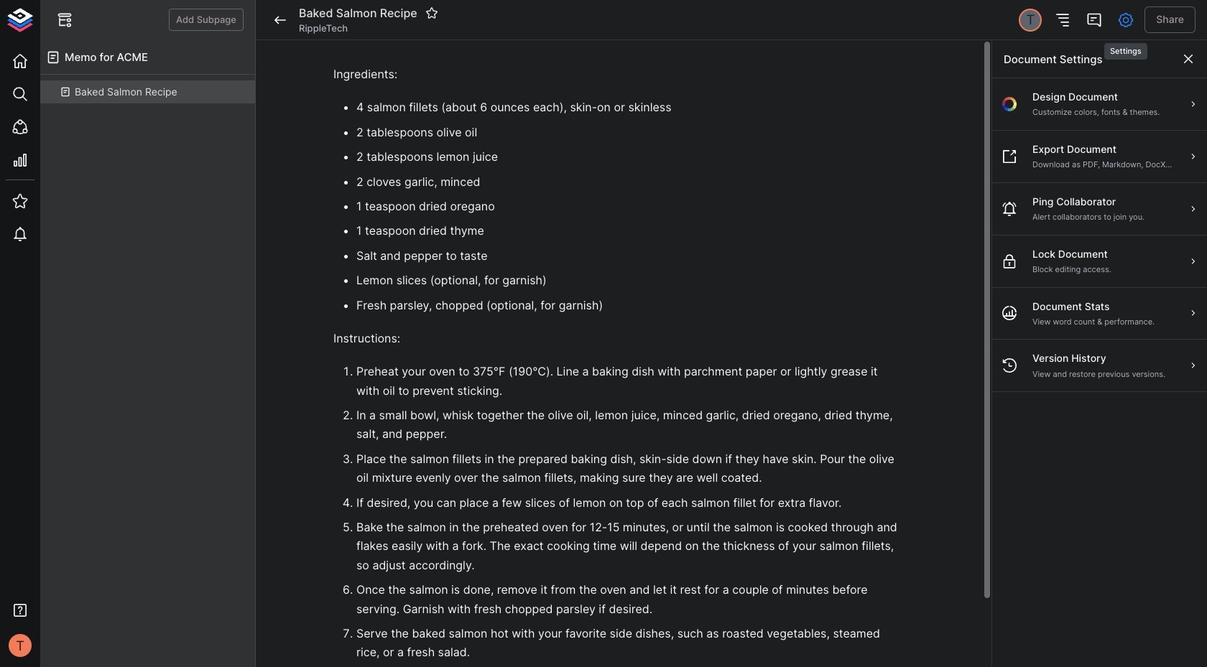 Task type: locate. For each thing, give the bounding box(es) containing it.
tooltip
[[1103, 33, 1149, 61]]

favorite image
[[425, 7, 438, 20]]

go back image
[[272, 11, 289, 28]]



Task type: describe. For each thing, give the bounding box(es) containing it.
settings image
[[1117, 11, 1135, 28]]

table of contents image
[[1054, 11, 1071, 28]]

hide wiki image
[[56, 11, 73, 28]]

comments image
[[1086, 11, 1103, 28]]



Task type: vqa. For each thing, say whether or not it's contained in the screenshot.
group
no



